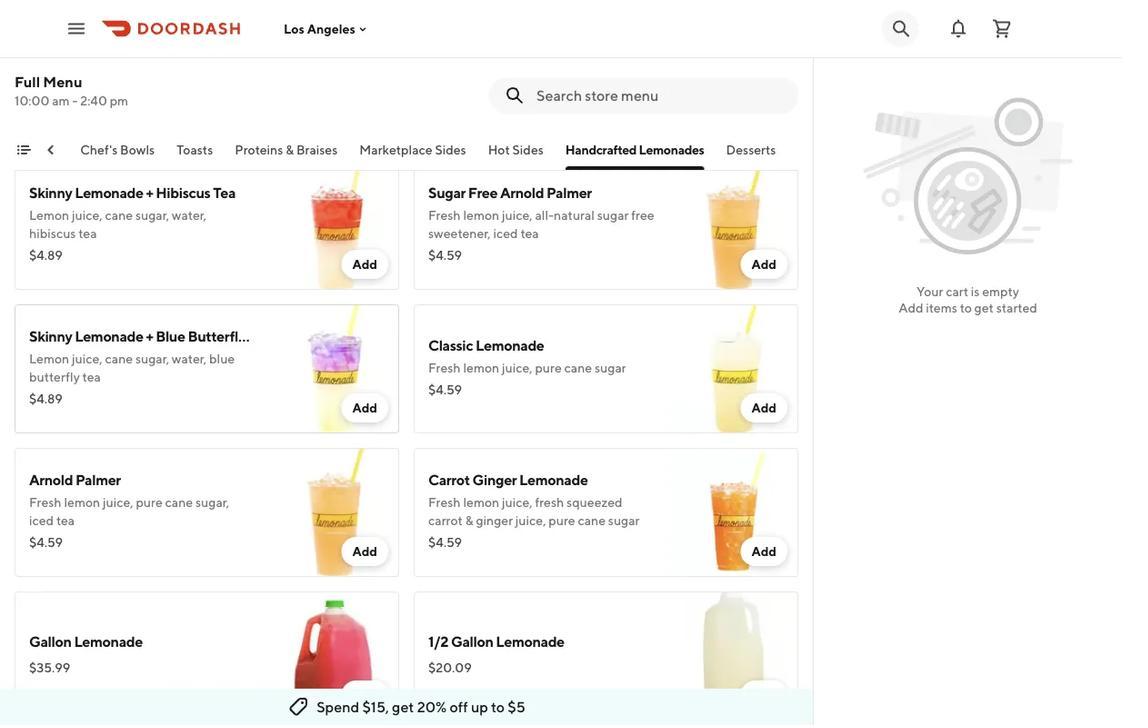Task type: describe. For each thing, give the bounding box(es) containing it.
desserts
[[726, 142, 776, 157]]

caramelized
[[136, 64, 206, 79]]

ginger
[[476, 513, 513, 528]]

lemonade inside pineapple mango lemonade fresh lemon juice, caramelized pineapple, mango puree, pure cane sugar
[[145, 40, 213, 58]]

cane inside arnold palmer fresh lemon juice, pure cane sugar, iced tea $4.59
[[165, 495, 193, 510]]

fresh inside classic lemonade fresh lemon juice, pure cane sugar $4.59
[[428, 361, 461, 376]]

sugar free arnold palmer image
[[669, 161, 799, 290]]

is
[[971, 284, 980, 299]]

fresh inside arnold palmer fresh lemon juice, pure cane sugar, iced tea $4.59
[[29, 495, 62, 510]]

1/2
[[428, 634, 449, 651]]

free
[[631, 208, 655, 223]]

sugar
[[428, 184, 466, 201]]

lemonades
[[639, 142, 705, 157]]

handcrafted
[[566, 142, 637, 157]]

& inside button
[[286, 142, 294, 157]]

chef's
[[80, 142, 118, 157]]

fresh
[[535, 495, 564, 510]]

$5
[[508, 699, 526, 716]]

ginger
[[473, 472, 517, 489]]

all-
[[535, 208, 554, 223]]

chef's bowls
[[80, 142, 155, 157]]

your
[[917, 284, 944, 299]]

lemon inside arnold palmer fresh lemon juice, pure cane sugar, iced tea $4.59
[[64, 495, 100, 510]]

pineapple mango lemonade fresh lemon juice, caramelized pineapple, mango puree, pure cane sugar
[[29, 40, 231, 116]]

arnold inside sugar free arnold palmer fresh lemon juice, all-natural sugar free sweetener, iced tea $4.59
[[500, 184, 544, 201]]

items
[[926, 301, 958, 316]]

marketplace
[[360, 142, 433, 157]]

classic lemonade fresh lemon juice, pure cane sugar $4.59
[[428, 337, 626, 397]]

add for 1/2 gallon lemonade
[[752, 688, 777, 703]]

lemonade inside cucumber mint lemonade fresh lemon juice, cucumber, mint, pure cane sugar
[[532, 40, 601, 58]]

lemon inside the carrot ginger lemonade fresh lemon juice, fresh squeezed carrot & ginger juice, pure cane sugar $4.59
[[463, 495, 500, 510]]

add for skinny lemonade + blue butterfly tea
[[352, 401, 377, 416]]

started
[[997, 301, 1038, 316]]

water, inside skinny lemonade + hibiscus tea lemon juice, cane sugar, water, hibiscus tea $4.89
[[172, 208, 207, 223]]

blue
[[209, 352, 235, 367]]

skinny lemonade + blue butterfly tea lemon juice, cane sugar, water, blue butterfly tea $4.89
[[29, 328, 271, 407]]

sides for marketplace sides
[[435, 142, 466, 157]]

pure inside cucumber mint lemonade fresh lemon juice, cucumber, mint, pure cane sugar
[[428, 82, 455, 97]]

cucumber,
[[535, 64, 596, 79]]

skinny lemonade + hibiscus tea lemon juice, cane sugar, water, hibiscus tea $4.89
[[29, 184, 236, 263]]

skinny lemonade + blue butterfly tea image
[[270, 305, 399, 434]]

full
[[15, 73, 40, 91]]

sugar inside sugar free arnold palmer fresh lemon juice, all-natural sugar free sweetener, iced tea $4.59
[[597, 208, 629, 223]]

sugar inside cucumber mint lemonade fresh lemon juice, cucumber, mint, pure cane sugar
[[488, 82, 520, 97]]

sugar, inside skinny lemonade + blue butterfly tea lemon juice, cane sugar, water, blue butterfly tea $4.89
[[135, 352, 169, 367]]

add for sugar free arnold palmer
[[752, 257, 777, 272]]

arnold inside arnold palmer fresh lemon juice, pure cane sugar, iced tea $4.59
[[29, 472, 73, 489]]

add button for arnold palmer
[[341, 538, 388, 567]]

cane inside pineapple mango lemonade fresh lemon juice, caramelized pineapple, mango puree, pure cane sugar
[[203, 82, 231, 97]]

sugar, inside skinny lemonade + hibiscus tea lemon juice, cane sugar, water, hibiscus tea $4.89
[[135, 208, 169, 223]]

sweetener,
[[428, 226, 491, 241]]

scroll menu navigation left image
[[44, 143, 58, 157]]

1/2 gallon lemonade
[[428, 634, 565, 651]]

am
[[52, 93, 70, 108]]

angeles
[[307, 21, 356, 36]]

toasts button
[[177, 141, 213, 170]]

$4.89 inside skinny lemonade + hibiscus tea lemon juice, cane sugar, water, hibiscus tea $4.89
[[29, 248, 62, 263]]

notification bell image
[[948, 18, 970, 40]]

sugar free arnold palmer fresh lemon juice, all-natural sugar free sweetener, iced tea $4.59
[[428, 184, 655, 263]]

beverages
[[798, 142, 859, 157]]

Item Search search field
[[537, 86, 784, 106]]

cane inside cucumber mint lemonade fresh lemon juice, cucumber, mint, pure cane sugar
[[458, 82, 485, 97]]

pure inside pineapple mango lemonade fresh lemon juice, caramelized pineapple, mango puree, pure cane sugar
[[174, 82, 201, 97]]

pineapple
[[29, 40, 94, 58]]

los
[[284, 21, 305, 36]]

$4.59 inside the carrot ginger lemonade fresh lemon juice, fresh squeezed carrot & ginger juice, pure cane sugar $4.59
[[428, 535, 462, 550]]

add inside your cart is empty add items to get started
[[899, 301, 924, 316]]

carrot ginger lemonade image
[[669, 448, 799, 578]]

lemonade inside skinny lemonade + blue butterfly tea lemon juice, cane sugar, water, blue butterfly tea $4.89
[[75, 328, 143, 345]]

add for classic lemonade
[[752, 401, 777, 416]]

juice, inside sugar free arnold palmer fresh lemon juice, all-natural sugar free sweetener, iced tea $4.59
[[502, 208, 533, 223]]

menu
[[43, 73, 82, 91]]

cane inside skinny lemonade + hibiscus tea lemon juice, cane sugar, water, hibiscus tea $4.89
[[105, 208, 133, 223]]

0 horizontal spatial get
[[392, 699, 414, 716]]

$4.59 inside sugar free arnold palmer fresh lemon juice, all-natural sugar free sweetener, iced tea $4.59
[[428, 248, 462, 263]]

spend
[[317, 699, 359, 716]]

pineapple,
[[29, 82, 90, 97]]

10:00
[[15, 93, 50, 108]]

$15,
[[362, 699, 389, 716]]

hot sides
[[488, 142, 544, 157]]

lemon inside classic lemonade fresh lemon juice, pure cane sugar $4.59
[[463, 361, 500, 376]]

hibiscus
[[156, 184, 210, 201]]

empty
[[983, 284, 1020, 299]]

butterfly
[[29, 370, 80, 385]]

marketplace sides
[[360, 142, 466, 157]]

iced inside sugar free arnold palmer fresh lemon juice, all-natural sugar free sweetener, iced tea $4.59
[[493, 226, 518, 241]]

1/2 gallon lemonade image
[[669, 592, 799, 721]]

sugar inside classic lemonade fresh lemon juice, pure cane sugar $4.59
[[595, 361, 626, 376]]

cucumber
[[428, 40, 497, 58]]

beverages button
[[798, 141, 859, 170]]

sides for hot sides
[[513, 142, 544, 157]]

hot
[[488, 142, 510, 157]]

juice, inside pineapple mango lemonade fresh lemon juice, caramelized pineapple, mango puree, pure cane sugar
[[103, 64, 133, 79]]

show menu categories image
[[16, 143, 31, 157]]

water, inside skinny lemonade + blue butterfly tea lemon juice, cane sugar, water, blue butterfly tea $4.89
[[172, 352, 207, 367]]

lemon inside pineapple mango lemonade fresh lemon juice, caramelized pineapple, mango puree, pure cane sugar
[[64, 64, 100, 79]]

fresh inside the carrot ginger lemonade fresh lemon juice, fresh squeezed carrot & ginger juice, pure cane sugar $4.59
[[428, 495, 461, 510]]

juice, inside cucumber mint lemonade fresh lemon juice, cucumber, mint, pure cane sugar
[[502, 64, 533, 79]]

add button for sugar free arnold palmer
[[741, 250, 788, 279]]

carrot
[[428, 513, 463, 528]]

palmer inside arnold palmer fresh lemon juice, pure cane sugar, iced tea $4.59
[[75, 472, 121, 489]]

toasts
[[177, 142, 213, 157]]

sugar inside pineapple mango lemonade fresh lemon juice, caramelized pineapple, mango puree, pure cane sugar
[[29, 101, 61, 116]]

tea inside sugar free arnold palmer fresh lemon juice, all-natural sugar free sweetener, iced tea $4.59
[[521, 226, 539, 241]]

classic
[[428, 337, 473, 354]]

tea inside skinny lemonade + blue butterfly tea lemon juice, cane sugar, water, blue butterfly tea $4.89
[[248, 328, 271, 345]]

juice, inside skinny lemonade + hibiscus tea lemon juice, cane sugar, water, hibiscus tea $4.89
[[72, 208, 103, 223]]

spend $15, get 20% off up to $5
[[317, 699, 526, 716]]

20%
[[417, 699, 447, 716]]

get inside your cart is empty add items to get started
[[975, 301, 994, 316]]

hibiscus
[[29, 226, 76, 241]]

puree,
[[135, 82, 172, 97]]

classic lemonade image
[[669, 305, 799, 434]]



Task type: vqa. For each thing, say whether or not it's contained in the screenshot.


Task type: locate. For each thing, give the bounding box(es) containing it.
full menu 10:00 am - 2:40 pm
[[15, 73, 128, 108]]

bowls
[[120, 142, 155, 157]]

+ for hibiscus
[[146, 184, 153, 201]]

pure inside classic lemonade fresh lemon juice, pure cane sugar $4.59
[[535, 361, 562, 376]]

0 horizontal spatial gallon
[[29, 634, 71, 651]]

pm
[[110, 93, 128, 108]]

free
[[468, 184, 498, 201]]

carrot ginger lemonade fresh lemon juice, fresh squeezed carrot & ginger juice, pure cane sugar $4.59
[[428, 472, 640, 550]]

0 vertical spatial +
[[146, 184, 153, 201]]

get right $15,
[[392, 699, 414, 716]]

open menu image
[[65, 18, 87, 40]]

mango
[[97, 40, 142, 58]]

1 horizontal spatial tea
[[248, 328, 271, 345]]

to for up
[[491, 699, 505, 716]]

$4.89 down pineapple,
[[29, 104, 62, 119]]

1 horizontal spatial gallon
[[451, 634, 493, 651]]

arnold
[[500, 184, 544, 201], [29, 472, 73, 489]]

blue
[[156, 328, 185, 345]]

skinny inside skinny lemonade + blue butterfly tea lemon juice, cane sugar, water, blue butterfly tea $4.89
[[29, 328, 72, 345]]

1 lemon from the top
[[29, 208, 69, 223]]

1 vertical spatial tea
[[248, 328, 271, 345]]

fresh inside sugar free arnold palmer fresh lemon juice, all-natural sugar free sweetener, iced tea $4.59
[[428, 208, 461, 223]]

skinny lemonade + hibiscus tea image
[[270, 161, 399, 290]]

tea
[[213, 184, 236, 201], [248, 328, 271, 345]]

add button for carrot ginger lemonade
[[741, 538, 788, 567]]

water, down blue
[[172, 352, 207, 367]]

$4.59 inside classic lemonade fresh lemon juice, pure cane sugar $4.59
[[428, 382, 462, 397]]

1 horizontal spatial sides
[[513, 142, 544, 157]]

+ for blue
[[146, 328, 153, 345]]

& inside the carrot ginger lemonade fresh lemon juice, fresh squeezed carrot & ginger juice, pure cane sugar $4.59
[[465, 513, 474, 528]]

pineapple mango lemonade image
[[270, 17, 399, 146]]

tea inside arnold palmer fresh lemon juice, pure cane sugar, iced tea $4.59
[[56, 513, 75, 528]]

cane inside the carrot ginger lemonade fresh lemon juice, fresh squeezed carrot & ginger juice, pure cane sugar $4.59
[[578, 513, 606, 528]]

fresh inside pineapple mango lemonade fresh lemon juice, caramelized pineapple, mango puree, pure cane sugar
[[29, 64, 62, 79]]

tea inside skinny lemonade + hibiscus tea lemon juice, cane sugar, water, hibiscus tea $4.89
[[213, 184, 236, 201]]

juice,
[[103, 64, 133, 79], [502, 64, 533, 79], [72, 208, 103, 223], [502, 208, 533, 223], [72, 352, 103, 367], [502, 361, 533, 376], [103, 495, 133, 510], [502, 495, 533, 510], [516, 513, 546, 528]]

2:40
[[80, 93, 107, 108]]

$4.89 down "butterfly"
[[29, 392, 62, 407]]

tea right the butterfly
[[248, 328, 271, 345]]

gallon lemonade image
[[270, 592, 399, 721]]

cane inside skinny lemonade + blue butterfly tea lemon juice, cane sugar, water, blue butterfly tea $4.89
[[105, 352, 133, 367]]

pure inside arnold palmer fresh lemon juice, pure cane sugar, iced tea $4.59
[[136, 495, 163, 510]]

2 water, from the top
[[172, 352, 207, 367]]

0 vertical spatial to
[[960, 301, 972, 316]]

skinny up "butterfly"
[[29, 328, 72, 345]]

carrot
[[428, 472, 470, 489]]

2 + from the top
[[146, 328, 153, 345]]

gallon right the 1/2
[[451, 634, 493, 651]]

sides up sugar
[[435, 142, 466, 157]]

water,
[[172, 208, 207, 223], [172, 352, 207, 367]]

1 vertical spatial lemon
[[29, 352, 69, 367]]

2 sides from the left
[[513, 142, 544, 157]]

lemon
[[64, 64, 100, 79], [463, 64, 500, 79], [463, 208, 500, 223], [463, 361, 500, 376], [64, 495, 100, 510], [463, 495, 500, 510]]

tea inside skinny lemonade + blue butterfly tea lemon juice, cane sugar, water, blue butterfly tea $4.89
[[82, 370, 101, 385]]

1 vertical spatial get
[[392, 699, 414, 716]]

proteins & braises button
[[235, 141, 338, 170]]

cucumber mint lemonade fresh lemon juice, cucumber, mint, pure cane sugar
[[428, 40, 628, 97]]

skinny up hibiscus
[[29, 184, 72, 201]]

to inside your cart is empty add items to get started
[[960, 301, 972, 316]]

lemonade inside classic lemonade fresh lemon juice, pure cane sugar $4.59
[[476, 337, 544, 354]]

0 vertical spatial get
[[975, 301, 994, 316]]

0 vertical spatial iced
[[493, 226, 518, 241]]

0 vertical spatial palmer
[[547, 184, 592, 201]]

1 + from the top
[[146, 184, 153, 201]]

cucumber mint lemonade image
[[669, 17, 799, 146]]

add button for skinny lemonade + hibiscus tea
[[341, 250, 388, 279]]

lemon inside skinny lemonade + blue butterfly tea lemon juice, cane sugar, water, blue butterfly tea $4.89
[[29, 352, 69, 367]]

braises
[[296, 142, 338, 157]]

1 vertical spatial palmer
[[75, 472, 121, 489]]

mint
[[499, 40, 530, 58]]

$20.09
[[428, 661, 472, 676]]

0 horizontal spatial arnold
[[29, 472, 73, 489]]

& left braises on the top of page
[[286, 142, 294, 157]]

-
[[72, 93, 78, 108]]

lemonade inside the carrot ginger lemonade fresh lemon juice, fresh squeezed carrot & ginger juice, pure cane sugar $4.59
[[519, 472, 588, 489]]

lemon inside cucumber mint lemonade fresh lemon juice, cucumber, mint, pure cane sugar
[[463, 64, 500, 79]]

2 $4.89 from the top
[[29, 248, 62, 263]]

fresh inside cucumber mint lemonade fresh lemon juice, cucumber, mint, pure cane sugar
[[428, 64, 461, 79]]

sugar,
[[135, 208, 169, 223], [135, 352, 169, 367], [196, 495, 229, 510]]

add for arnold palmer
[[352, 544, 377, 559]]

add for carrot ginger lemonade
[[752, 544, 777, 559]]

$4.89
[[29, 104, 62, 119], [29, 248, 62, 263], [29, 392, 62, 407]]

0 horizontal spatial iced
[[29, 513, 54, 528]]

1 vertical spatial sugar,
[[135, 352, 169, 367]]

& right carrot at the left of page
[[465, 513, 474, 528]]

0 vertical spatial arnold
[[500, 184, 544, 201]]

skinny inside skinny lemonade + hibiscus tea lemon juice, cane sugar, water, hibiscus tea $4.89
[[29, 184, 72, 201]]

add button
[[741, 106, 788, 136], [341, 250, 388, 279], [741, 250, 788, 279], [341, 394, 388, 423], [741, 394, 788, 423], [341, 538, 388, 567], [741, 538, 788, 567], [341, 681, 388, 710], [741, 681, 788, 710]]

palmer
[[547, 184, 592, 201], [75, 472, 121, 489]]

up
[[471, 699, 488, 716]]

$4.59 inside arnold palmer fresh lemon juice, pure cane sugar, iced tea $4.59
[[29, 535, 63, 550]]

los angeles
[[284, 21, 356, 36]]

0 horizontal spatial to
[[491, 699, 505, 716]]

squeezed
[[567, 495, 623, 510]]

to down cart
[[960, 301, 972, 316]]

to right up
[[491, 699, 505, 716]]

proteins
[[235, 142, 283, 157]]

0 horizontal spatial palmer
[[75, 472, 121, 489]]

+ inside skinny lemonade + hibiscus tea lemon juice, cane sugar, water, hibiscus tea $4.89
[[146, 184, 153, 201]]

1 vertical spatial water,
[[172, 352, 207, 367]]

0 horizontal spatial sides
[[435, 142, 466, 157]]

sugar, inside arnold palmer fresh lemon juice, pure cane sugar, iced tea $4.59
[[196, 495, 229, 510]]

hot sides button
[[488, 141, 544, 170]]

skinny for skinny lemonade + blue butterfly tea
[[29, 328, 72, 345]]

2 gallon from the left
[[451, 634, 493, 651]]

lemon inside skinny lemonade + hibiscus tea lemon juice, cane sugar, water, hibiscus tea $4.89
[[29, 208, 69, 223]]

sides
[[435, 142, 466, 157], [513, 142, 544, 157]]

$4.89 down hibiscus
[[29, 248, 62, 263]]

$35.99
[[29, 661, 70, 676]]

add button for gallon lemonade
[[341, 681, 388, 710]]

juice, inside arnold palmer fresh lemon juice, pure cane sugar, iced tea $4.59
[[103, 495, 133, 510]]

0 vertical spatial water,
[[172, 208, 207, 223]]

1 vertical spatial iced
[[29, 513, 54, 528]]

+
[[146, 184, 153, 201], [146, 328, 153, 345]]

gallon
[[29, 634, 71, 651], [451, 634, 493, 651]]

1 vertical spatial arnold
[[29, 472, 73, 489]]

1 skinny from the top
[[29, 184, 72, 201]]

0 horizontal spatial tea
[[213, 184, 236, 201]]

get
[[975, 301, 994, 316], [392, 699, 414, 716]]

mango
[[92, 82, 132, 97]]

marketplace sides button
[[360, 141, 466, 170]]

1 vertical spatial &
[[465, 513, 474, 528]]

0 vertical spatial lemon
[[29, 208, 69, 223]]

0 horizontal spatial &
[[286, 142, 294, 157]]

iced inside arnold palmer fresh lemon juice, pure cane sugar, iced tea $4.59
[[29, 513, 54, 528]]

sugar inside the carrot ginger lemonade fresh lemon juice, fresh squeezed carrot & ginger juice, pure cane sugar $4.59
[[608, 513, 640, 528]]

juice, inside classic lemonade fresh lemon juice, pure cane sugar $4.59
[[502, 361, 533, 376]]

1 horizontal spatial arnold
[[500, 184, 544, 201]]

mint,
[[599, 64, 628, 79]]

+ inside skinny lemonade + blue butterfly tea lemon juice, cane sugar, water, blue butterfly tea $4.89
[[146, 328, 153, 345]]

1 horizontal spatial palmer
[[547, 184, 592, 201]]

los angeles button
[[284, 21, 370, 36]]

tea
[[78, 226, 97, 241], [521, 226, 539, 241], [82, 370, 101, 385], [56, 513, 75, 528]]

off
[[450, 699, 468, 716]]

lemonade
[[145, 40, 213, 58], [532, 40, 601, 58], [75, 184, 143, 201], [75, 328, 143, 345], [476, 337, 544, 354], [519, 472, 588, 489], [74, 634, 143, 651], [496, 634, 565, 651]]

3 $4.89 from the top
[[29, 392, 62, 407]]

1 vertical spatial skinny
[[29, 328, 72, 345]]

1 sides from the left
[[435, 142, 466, 157]]

1 vertical spatial +
[[146, 328, 153, 345]]

1 vertical spatial to
[[491, 699, 505, 716]]

lemonade inside skinny lemonade + hibiscus tea lemon juice, cane sugar, water, hibiscus tea $4.89
[[75, 184, 143, 201]]

butterfly
[[188, 328, 245, 345]]

lemon inside sugar free arnold palmer fresh lemon juice, all-natural sugar free sweetener, iced tea $4.59
[[463, 208, 500, 223]]

handcrafted lemonades
[[566, 142, 705, 157]]

arnold palmer fresh lemon juice, pure cane sugar, iced tea $4.59
[[29, 472, 229, 550]]

0 vertical spatial skinny
[[29, 184, 72, 201]]

water, down hibiscus
[[172, 208, 207, 223]]

lemon
[[29, 208, 69, 223], [29, 352, 69, 367]]

sides right hot
[[513, 142, 544, 157]]

0 items, open order cart image
[[991, 18, 1013, 40]]

1 horizontal spatial get
[[975, 301, 994, 316]]

add for skinny lemonade + hibiscus tea
[[352, 257, 377, 272]]

1 horizontal spatial iced
[[493, 226, 518, 241]]

1 horizontal spatial &
[[465, 513, 474, 528]]

$4.59
[[428, 248, 462, 263], [428, 382, 462, 397], [29, 535, 63, 550], [428, 535, 462, 550]]

1 vertical spatial $4.89
[[29, 248, 62, 263]]

0 vertical spatial sugar,
[[135, 208, 169, 223]]

1 $4.89 from the top
[[29, 104, 62, 119]]

pure inside the carrot ginger lemonade fresh lemon juice, fresh squeezed carrot & ginger juice, pure cane sugar $4.59
[[549, 513, 575, 528]]

cane inside classic lemonade fresh lemon juice, pure cane sugar $4.59
[[564, 361, 592, 376]]

add button for classic lemonade
[[741, 394, 788, 423]]

lemon up hibiscus
[[29, 208, 69, 223]]

skinny for skinny lemonade + hibiscus tea
[[29, 184, 72, 201]]

palmer inside sugar free arnold palmer fresh lemon juice, all-natural sugar free sweetener, iced tea $4.59
[[547, 184, 592, 201]]

1 gallon from the left
[[29, 634, 71, 651]]

fresh
[[29, 64, 62, 79], [428, 64, 461, 79], [428, 208, 461, 223], [428, 361, 461, 376], [29, 495, 62, 510], [428, 495, 461, 510]]

1 horizontal spatial to
[[960, 301, 972, 316]]

add for gallon lemonade
[[352, 688, 377, 703]]

2 vertical spatial $4.89
[[29, 392, 62, 407]]

add button for skinny lemonade + blue butterfly tea
[[341, 394, 388, 423]]

juice, inside skinny lemonade + blue butterfly tea lemon juice, cane sugar, water, blue butterfly tea $4.89
[[72, 352, 103, 367]]

2 vertical spatial sugar,
[[196, 495, 229, 510]]

2 lemon from the top
[[29, 352, 69, 367]]

add button for 1/2 gallon lemonade
[[741, 681, 788, 710]]

proteins & braises
[[235, 142, 338, 157]]

+ left hibiscus
[[146, 184, 153, 201]]

2 skinny from the top
[[29, 328, 72, 345]]

+ left blue
[[146, 328, 153, 345]]

skinny
[[29, 184, 72, 201], [29, 328, 72, 345]]

gallon lemonade
[[29, 634, 143, 651]]

cart
[[946, 284, 969, 299]]

0 vertical spatial &
[[286, 142, 294, 157]]

add
[[752, 113, 777, 128], [352, 257, 377, 272], [752, 257, 777, 272], [899, 301, 924, 316], [352, 401, 377, 416], [752, 401, 777, 416], [352, 544, 377, 559], [752, 544, 777, 559], [352, 688, 377, 703], [752, 688, 777, 703]]

your cart is empty add items to get started
[[899, 284, 1038, 316]]

arnold palmer image
[[270, 448, 399, 578]]

0 vertical spatial $4.89
[[29, 104, 62, 119]]

get down is
[[975, 301, 994, 316]]

1 water, from the top
[[172, 208, 207, 223]]

$4.89 inside skinny lemonade + blue butterfly tea lemon juice, cane sugar, water, blue butterfly tea $4.89
[[29, 392, 62, 407]]

natural
[[554, 208, 595, 223]]

0 vertical spatial tea
[[213, 184, 236, 201]]

tea inside skinny lemonade + hibiscus tea lemon juice, cane sugar, water, hibiscus tea $4.89
[[78, 226, 97, 241]]

to
[[960, 301, 972, 316], [491, 699, 505, 716]]

to for items
[[960, 301, 972, 316]]

gallon up $35.99
[[29, 634, 71, 651]]

chef's bowls button
[[80, 141, 155, 170]]

tea right hibiscus
[[213, 184, 236, 201]]

lemon up "butterfly"
[[29, 352, 69, 367]]

desserts button
[[726, 141, 776, 170]]



